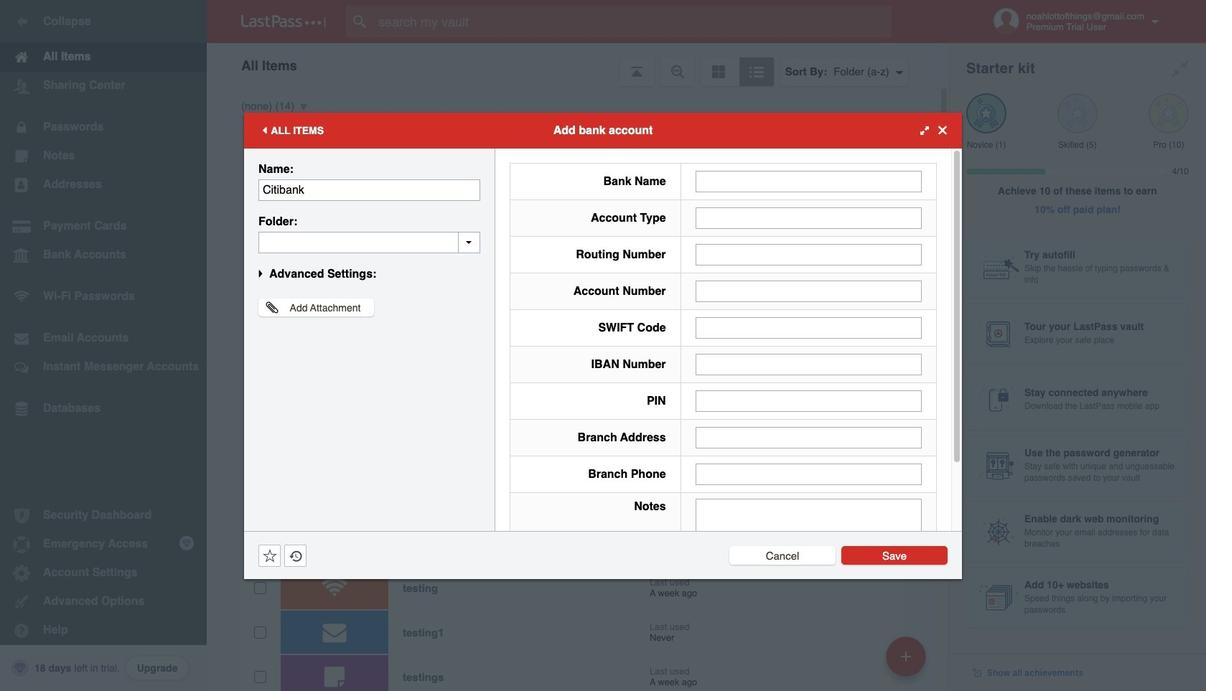 Task type: vqa. For each thing, say whether or not it's contained in the screenshot.
Main navigation navigation
yes



Task type: locate. For each thing, give the bounding box(es) containing it.
None text field
[[696, 171, 922, 192], [259, 179, 480, 201], [696, 464, 922, 485], [696, 499, 922, 588], [696, 171, 922, 192], [259, 179, 480, 201], [696, 464, 922, 485], [696, 499, 922, 588]]

main navigation navigation
[[0, 0, 207, 692]]

None text field
[[696, 207, 922, 229], [259, 232, 480, 253], [696, 244, 922, 265], [696, 280, 922, 302], [696, 317, 922, 339], [696, 354, 922, 375], [696, 390, 922, 412], [696, 427, 922, 448], [696, 207, 922, 229], [259, 232, 480, 253], [696, 244, 922, 265], [696, 280, 922, 302], [696, 317, 922, 339], [696, 354, 922, 375], [696, 390, 922, 412], [696, 427, 922, 448]]

lastpass image
[[241, 15, 326, 28]]

vault options navigation
[[207, 43, 949, 86]]

new item navigation
[[881, 633, 935, 692]]

dialog
[[244, 112, 962, 597]]

Search search field
[[346, 6, 920, 37]]

search my vault text field
[[346, 6, 920, 37]]



Task type: describe. For each thing, give the bounding box(es) containing it.
new item image
[[901, 652, 911, 662]]



